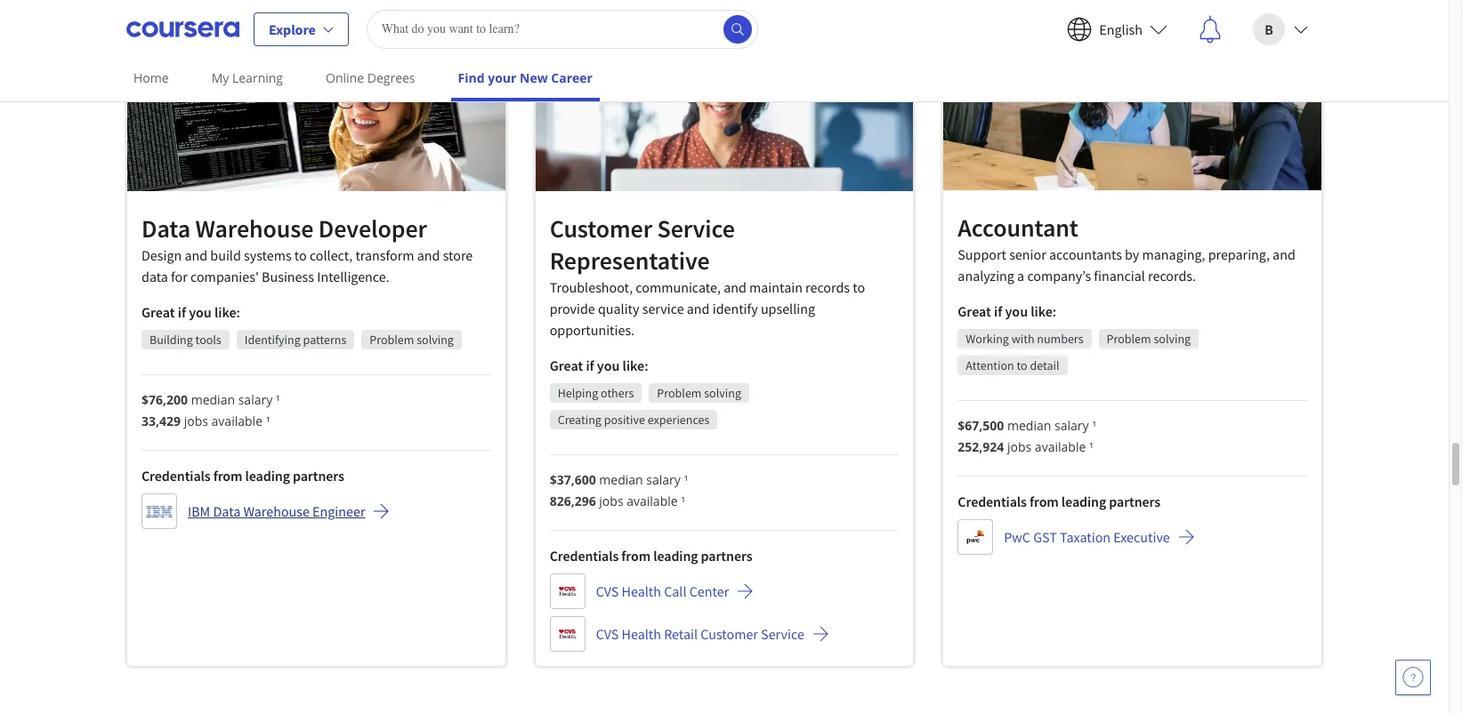 Task type: vqa. For each thing, say whether or not it's contained in the screenshot.
$76,200
yes



Task type: describe. For each thing, give the bounding box(es) containing it.
find your new career link
[[451, 58, 600, 101]]

salary for senior
[[1055, 418, 1089, 435]]

positive
[[604, 412, 645, 428]]

jobs for support
[[1007, 439, 1032, 456]]

credentials for customer service representative
[[550, 547, 619, 565]]

identify
[[713, 299, 758, 317]]

and up for
[[185, 247, 207, 265]]

career
[[551, 69, 593, 86]]

companies'
[[190, 268, 259, 286]]

from for senior
[[1030, 493, 1059, 511]]

data
[[141, 268, 168, 286]]

great if you like: for accountant
[[958, 303, 1057, 321]]

attention
[[966, 358, 1014, 374]]

pwc
[[1004, 529, 1031, 547]]

collect,
[[310, 247, 353, 265]]

accountant support senior accountants by managing, preparing, and analyzing a company's financial records.
[[958, 212, 1296, 285]]

1 vertical spatial warehouse
[[243, 503, 310, 521]]

degrees
[[367, 69, 415, 86]]

1 vertical spatial data
[[213, 503, 241, 521]]

home link
[[126, 58, 176, 98]]

you for service
[[597, 356, 620, 374]]

building
[[150, 332, 193, 348]]

english
[[1099, 20, 1143, 38]]

explore button
[[254, 12, 349, 46]]

financial
[[1094, 267, 1145, 285]]

gst
[[1033, 529, 1057, 547]]

leading for senior
[[1062, 493, 1106, 511]]

cvs health call center link
[[550, 574, 754, 609]]

median for warehouse
[[191, 392, 235, 409]]

attention to detail
[[966, 358, 1060, 374]]

problem for customer service representative
[[657, 385, 702, 401]]

help center image
[[1403, 667, 1424, 689]]

english button
[[1053, 0, 1182, 57]]

median for service
[[599, 471, 643, 488]]

health for retail
[[622, 625, 661, 643]]

opportunities.
[[550, 321, 635, 339]]

ibm data warehouse engineer link
[[141, 494, 390, 530]]

b button
[[1239, 0, 1322, 57]]

median for support
[[1007, 418, 1051, 435]]

b
[[1265, 20, 1273, 38]]

826,296
[[550, 493, 596, 509]]

accountant
[[958, 212, 1078, 244]]

jobs for service
[[599, 493, 623, 509]]

analyzing
[[958, 267, 1014, 285]]

credentials for data warehouse developer
[[141, 468, 211, 485]]

pwc gst taxation executive link
[[958, 520, 1195, 556]]

if for data warehouse developer
[[178, 304, 186, 322]]

partners for senior
[[1109, 493, 1161, 511]]

build
[[210, 247, 241, 265]]

for
[[171, 268, 188, 286]]

What do you want to learn? text field
[[366, 9, 758, 49]]

data warehouse developer image
[[127, 36, 505, 192]]

like: for warehouse
[[214, 304, 240, 322]]

ibm
[[188, 503, 210, 521]]

quality
[[598, 299, 639, 317]]

cvs health call center
[[596, 582, 729, 600]]

and left store
[[417, 247, 440, 265]]

0 horizontal spatial problem solving
[[370, 332, 454, 348]]

explore
[[269, 20, 316, 38]]

if for customer service representative
[[586, 356, 594, 374]]

0 horizontal spatial solving
[[417, 332, 454, 348]]

online
[[326, 69, 364, 86]]

creating positive experiences
[[558, 412, 710, 428]]

building tools
[[150, 332, 221, 348]]

retail
[[664, 625, 698, 643]]

helping others
[[558, 385, 634, 401]]

like: for support
[[1031, 303, 1057, 321]]

33,429
[[141, 413, 181, 430]]

solving for accountant
[[1154, 331, 1191, 347]]

problem solving for accountant
[[1107, 331, 1191, 347]]

support
[[958, 246, 1006, 264]]

available for senior
[[1035, 439, 1086, 456]]

you for warehouse
[[189, 304, 212, 322]]

ibm data warehouse engineer
[[188, 503, 365, 521]]

salary for representative
[[646, 471, 681, 488]]

intelligence.
[[317, 268, 390, 286]]

working
[[966, 331, 1009, 347]]

cvs health retail customer service link
[[550, 616, 829, 652]]

great if you like: for data warehouse developer
[[141, 304, 240, 322]]

cvs for cvs health retail customer service
[[596, 625, 619, 643]]

252,924
[[958, 439, 1004, 456]]

business
[[262, 268, 314, 286]]

find your new career
[[458, 69, 593, 86]]

data inside data warehouse developer design and build systems to collect, transform and store data for companies' business intelligence.
[[141, 213, 191, 245]]

tools
[[195, 332, 221, 348]]

my learning
[[212, 69, 283, 86]]

customer service representative troubleshoot, communicate, and maintain records to provide quality service and identify upselling opportunities.
[[550, 212, 865, 339]]

detail
[[1030, 358, 1060, 374]]

pwc gst taxation executive
[[1004, 529, 1170, 547]]

leading for representative
[[653, 547, 698, 565]]

identifying patterns
[[245, 332, 346, 348]]

taxation
[[1060, 529, 1111, 547]]

you for support
[[1005, 303, 1028, 321]]

accountants
[[1049, 246, 1122, 264]]

available for representative
[[627, 493, 678, 509]]

senior
[[1009, 246, 1046, 264]]

great for customer service representative
[[550, 356, 583, 374]]

service inside customer service representative troubleshoot, communicate, and maintain records to provide quality service and identify upselling opportunities.
[[657, 212, 735, 244]]



Task type: locate. For each thing, give the bounding box(es) containing it.
0 vertical spatial from
[[213, 468, 242, 485]]

problem solving down the intelligence.
[[370, 332, 454, 348]]

data
[[141, 213, 191, 245], [213, 503, 241, 521]]

1 horizontal spatial if
[[586, 356, 594, 374]]

my learning link
[[204, 58, 290, 98]]

2 horizontal spatial salary
[[1055, 418, 1089, 435]]

1 horizontal spatial solving
[[704, 385, 741, 401]]

call
[[664, 582, 687, 600]]

2 vertical spatial from
[[621, 547, 651, 565]]

0 horizontal spatial salary
[[238, 392, 273, 409]]

health left call
[[622, 582, 661, 600]]

0 vertical spatial to
[[294, 247, 307, 265]]

¹
[[276, 392, 280, 409], [266, 413, 270, 430], [1092, 418, 1096, 435], [1089, 439, 1094, 456], [684, 471, 688, 488], [681, 493, 685, 509]]

available inside $76,200 median salary ¹ 33,429 jobs available ¹
[[211, 413, 263, 430]]

coursera image
[[126, 15, 239, 43]]

0 horizontal spatial from
[[213, 468, 242, 485]]

1 horizontal spatial to
[[853, 278, 865, 296]]

great up working
[[958, 303, 991, 321]]

median inside $76,200 median salary ¹ 33,429 jobs available ¹
[[191, 392, 235, 409]]

communicate,
[[636, 278, 721, 296]]

1 vertical spatial available
[[1035, 439, 1086, 456]]

identifying
[[245, 332, 301, 348]]

2 horizontal spatial leading
[[1062, 493, 1106, 511]]

systems
[[244, 247, 292, 265]]

1 vertical spatial leading
[[1062, 493, 1106, 511]]

1 vertical spatial jobs
[[1007, 439, 1032, 456]]

1 vertical spatial to
[[853, 278, 865, 296]]

1 horizontal spatial from
[[621, 547, 651, 565]]

warehouse
[[195, 213, 314, 245], [243, 503, 310, 521]]

from for developer
[[213, 468, 242, 485]]

great
[[958, 303, 991, 321], [141, 304, 175, 322], [550, 356, 583, 374]]

problem right patterns
[[370, 332, 414, 348]]

None search field
[[366, 9, 758, 49]]

your
[[488, 69, 516, 86]]

to left detail
[[1017, 358, 1028, 374]]

great up helping
[[550, 356, 583, 374]]

2 horizontal spatial partners
[[1109, 493, 1161, 511]]

problem for accountant
[[1107, 331, 1151, 347]]

great for data warehouse developer
[[141, 304, 175, 322]]

representative
[[550, 244, 710, 276]]

leading for developer
[[245, 468, 290, 485]]

0 vertical spatial leading
[[245, 468, 290, 485]]

health
[[622, 582, 661, 600], [622, 625, 661, 643]]

leading
[[245, 468, 290, 485], [1062, 493, 1106, 511], [653, 547, 698, 565]]

1 vertical spatial salary
[[1055, 418, 1089, 435]]

1 vertical spatial from
[[1030, 493, 1059, 511]]

jobs inside $67,500 median salary ¹ 252,924 jobs available ¹
[[1007, 439, 1032, 456]]

salary inside $67,500 median salary ¹ 252,924 jobs available ¹
[[1055, 418, 1089, 435]]

and right "preparing,"
[[1273, 246, 1296, 264]]

partners up engineer
[[293, 468, 344, 485]]

like: up the numbers
[[1031, 303, 1057, 321]]

numbers
[[1037, 331, 1084, 347]]

to
[[294, 247, 307, 265], [853, 278, 865, 296], [1017, 358, 1028, 374]]

jobs right 252,924
[[1007, 439, 1032, 456]]

design
[[141, 247, 182, 265]]

1 horizontal spatial you
[[597, 356, 620, 374]]

1 vertical spatial customer
[[701, 625, 758, 643]]

developer
[[318, 213, 427, 245]]

problem
[[1107, 331, 1151, 347], [370, 332, 414, 348], [657, 385, 702, 401]]

0 horizontal spatial great
[[141, 304, 175, 322]]

2 horizontal spatial median
[[1007, 418, 1051, 435]]

0 vertical spatial cvs
[[596, 582, 619, 600]]

credentials for accountant
[[958, 493, 1027, 511]]

1 vertical spatial credentials
[[958, 493, 1027, 511]]

$76,200
[[141, 392, 188, 409]]

2 vertical spatial jobs
[[599, 493, 623, 509]]

1 horizontal spatial problem
[[657, 385, 702, 401]]

2 horizontal spatial available
[[1035, 439, 1086, 456]]

jobs inside $76,200 median salary ¹ 33,429 jobs available ¹
[[184, 413, 208, 430]]

1 horizontal spatial great if you like:
[[550, 356, 648, 374]]

and down communicate,
[[687, 299, 710, 317]]

customer up troubleshoot,
[[550, 212, 652, 244]]

service inside cvs health retail customer service link
[[761, 625, 804, 643]]

available right '826,296'
[[627, 493, 678, 509]]

health for call
[[622, 582, 661, 600]]

$67,500
[[958, 418, 1004, 435]]

0 horizontal spatial jobs
[[184, 413, 208, 430]]

partners for developer
[[293, 468, 344, 485]]

problem solving up experiences
[[657, 385, 741, 401]]

0 horizontal spatial available
[[211, 413, 263, 430]]

maintain
[[749, 278, 803, 296]]

0 horizontal spatial partners
[[293, 468, 344, 485]]

0 horizontal spatial median
[[191, 392, 235, 409]]

jobs for warehouse
[[184, 413, 208, 430]]

warehouse up systems
[[195, 213, 314, 245]]

1 horizontal spatial leading
[[653, 547, 698, 565]]

new
[[520, 69, 548, 86]]

2 horizontal spatial credentials from leading partners
[[958, 493, 1161, 511]]

managing,
[[1142, 246, 1205, 264]]

online degrees link
[[319, 58, 422, 98]]

patterns
[[303, 332, 346, 348]]

1 horizontal spatial jobs
[[599, 493, 623, 509]]

1 horizontal spatial service
[[761, 625, 804, 643]]

solving down records. at top right
[[1154, 331, 1191, 347]]

partners
[[293, 468, 344, 485], [1109, 493, 1161, 511], [701, 547, 752, 565]]

from up gst
[[1030, 493, 1059, 511]]

2 horizontal spatial great
[[958, 303, 991, 321]]

problem solving down records. at top right
[[1107, 331, 1191, 347]]

to up 'business'
[[294, 247, 307, 265]]

0 horizontal spatial great if you like:
[[141, 304, 240, 322]]

credentials from leading partners up ibm data warehouse engineer link
[[141, 468, 344, 485]]

1 horizontal spatial credentials from leading partners
[[550, 547, 752, 565]]

a
[[1017, 267, 1024, 285]]

2 horizontal spatial to
[[1017, 358, 1028, 374]]

median right $76,200
[[191, 392, 235, 409]]

available inside $67,500 median salary ¹ 252,924 jobs available ¹
[[1035, 439, 1086, 456]]

1 vertical spatial credentials from leading partners
[[958, 493, 1161, 511]]

2 horizontal spatial great if you like:
[[958, 303, 1057, 321]]

upselling
[[761, 299, 815, 317]]

1 horizontal spatial salary
[[646, 471, 681, 488]]

2 horizontal spatial from
[[1030, 493, 1059, 511]]

credentials from leading partners up gst
[[958, 493, 1161, 511]]

solving for customer service representative
[[704, 385, 741, 401]]

0 vertical spatial median
[[191, 392, 235, 409]]

0 vertical spatial jobs
[[184, 413, 208, 430]]

great up building
[[141, 304, 175, 322]]

credentials up pwc
[[958, 493, 1027, 511]]

1 horizontal spatial problem solving
[[657, 385, 741, 401]]

you up 'others'
[[597, 356, 620, 374]]

leading up call
[[653, 547, 698, 565]]

0 vertical spatial available
[[211, 413, 263, 430]]

data up design
[[141, 213, 191, 245]]

available right 252,924
[[1035, 439, 1086, 456]]

executive
[[1114, 529, 1170, 547]]

cvs
[[596, 582, 619, 600], [596, 625, 619, 643]]

available inside $37,600 median salary ¹ 826,296 jobs available ¹
[[627, 493, 678, 509]]

center
[[689, 582, 729, 600]]

from up cvs health call center link
[[621, 547, 651, 565]]

available right 33,429
[[211, 413, 263, 430]]

problem solving
[[1107, 331, 1191, 347], [370, 332, 454, 348], [657, 385, 741, 401]]

1 vertical spatial median
[[1007, 418, 1051, 435]]

0 horizontal spatial data
[[141, 213, 191, 245]]

0 vertical spatial service
[[657, 212, 735, 244]]

$37,600 median salary ¹ 826,296 jobs available ¹
[[550, 471, 688, 509]]

great for accountant
[[958, 303, 991, 321]]

cvs for cvs health call center
[[596, 582, 619, 600]]

customer down center
[[701, 625, 758, 643]]

you up tools
[[189, 304, 212, 322]]

home
[[133, 69, 169, 86]]

solving down store
[[417, 332, 454, 348]]

troubleshoot,
[[550, 278, 633, 296]]

if for accountant
[[994, 303, 1002, 321]]

2 vertical spatial partners
[[701, 547, 752, 565]]

median inside $67,500 median salary ¹ 252,924 jobs available ¹
[[1007, 418, 1051, 435]]

2 horizontal spatial credentials
[[958, 493, 1027, 511]]

partners up executive
[[1109, 493, 1161, 511]]

engineer
[[312, 503, 365, 521]]

0 horizontal spatial credentials
[[141, 468, 211, 485]]

provide
[[550, 299, 595, 317]]

cvs left call
[[596, 582, 619, 600]]

problem down "financial"
[[1107, 331, 1151, 347]]

records.
[[1148, 267, 1196, 285]]

salary for developer
[[238, 392, 273, 409]]

1 horizontal spatial credentials
[[550, 547, 619, 565]]

data warehouse developer design and build systems to collect, transform and store data for companies' business intelligence.
[[141, 213, 473, 286]]

if up building tools
[[178, 304, 186, 322]]

and
[[1273, 246, 1296, 264], [185, 247, 207, 265], [417, 247, 440, 265], [724, 278, 747, 296], [687, 299, 710, 317]]

creating
[[558, 412, 601, 428]]

credentials down '826,296'
[[550, 547, 619, 565]]

0 horizontal spatial you
[[189, 304, 212, 322]]

0 vertical spatial salary
[[238, 392, 273, 409]]

0 horizontal spatial credentials from leading partners
[[141, 468, 344, 485]]

company's
[[1027, 267, 1091, 285]]

working with numbers
[[966, 331, 1084, 347]]

0 horizontal spatial to
[[294, 247, 307, 265]]

1 horizontal spatial data
[[213, 503, 241, 521]]

0 vertical spatial partners
[[293, 468, 344, 485]]

great if you like: up the with
[[958, 303, 1057, 321]]

to right records
[[853, 278, 865, 296]]

partners up center
[[701, 547, 752, 565]]

transform
[[355, 247, 414, 265]]

0 horizontal spatial service
[[657, 212, 735, 244]]

0 vertical spatial data
[[141, 213, 191, 245]]

jobs right 33,429
[[184, 413, 208, 430]]

credentials from leading partners for developer
[[141, 468, 344, 485]]

2 cvs from the top
[[596, 625, 619, 643]]

cvs inside cvs health call center link
[[596, 582, 619, 600]]

1 horizontal spatial median
[[599, 471, 643, 488]]

problem up experiences
[[657, 385, 702, 401]]

to inside data warehouse developer design and build systems to collect, transform and store data for companies' business intelligence.
[[294, 247, 307, 265]]

credentials
[[141, 468, 211, 485], [958, 493, 1027, 511], [550, 547, 619, 565]]

warehouse inside data warehouse developer design and build systems to collect, transform and store data for companies' business intelligence.
[[195, 213, 314, 245]]

from up ibm data warehouse engineer link
[[213, 468, 242, 485]]

1 vertical spatial cvs
[[596, 625, 619, 643]]

learning
[[232, 69, 283, 86]]

0 horizontal spatial leading
[[245, 468, 290, 485]]

salary down identifying
[[238, 392, 273, 409]]

credentials from leading partners up cvs health call center link
[[550, 547, 752, 565]]

customer inside customer service representative troubleshoot, communicate, and maintain records to provide quality service and identify upselling opportunities.
[[550, 212, 652, 244]]

experiences
[[648, 412, 710, 428]]

2 horizontal spatial like:
[[1031, 303, 1057, 321]]

1 horizontal spatial customer
[[701, 625, 758, 643]]

jobs inside $37,600 median salary ¹ 826,296 jobs available ¹
[[599, 493, 623, 509]]

salary down detail
[[1055, 418, 1089, 435]]

helping
[[558, 385, 598, 401]]

2 vertical spatial available
[[627, 493, 678, 509]]

data right ibm
[[213, 503, 241, 521]]

partners for representative
[[701, 547, 752, 565]]

2 horizontal spatial jobs
[[1007, 439, 1032, 456]]

median right $67,500
[[1007, 418, 1051, 435]]

2 horizontal spatial problem solving
[[1107, 331, 1191, 347]]

great if you like: up building tools
[[141, 304, 240, 322]]

like: up 'others'
[[623, 356, 648, 374]]

2 horizontal spatial you
[[1005, 303, 1028, 321]]

2 horizontal spatial solving
[[1154, 331, 1191, 347]]

1 horizontal spatial available
[[627, 493, 678, 509]]

salary
[[238, 392, 273, 409], [1055, 418, 1089, 435], [646, 471, 681, 488]]

jobs right '826,296'
[[599, 493, 623, 509]]

if up the helping others
[[586, 356, 594, 374]]

like: up tools
[[214, 304, 240, 322]]

median inside $37,600 median salary ¹ 826,296 jobs available ¹
[[599, 471, 643, 488]]

salary inside $76,200 median salary ¹ 33,429 jobs available ¹
[[238, 392, 273, 409]]

1 vertical spatial partners
[[1109, 493, 1161, 511]]

find
[[458, 69, 485, 86]]

my
[[212, 69, 229, 86]]

service
[[642, 299, 684, 317]]

problem solving for customer service representative
[[657, 385, 741, 401]]

like: for service
[[623, 356, 648, 374]]

health left retail
[[622, 625, 661, 643]]

available for developer
[[211, 413, 263, 430]]

store
[[443, 247, 473, 265]]

2 vertical spatial leading
[[653, 547, 698, 565]]

$37,600
[[550, 471, 596, 488]]

1 cvs from the top
[[596, 582, 619, 600]]

great if you like: up the helping others
[[550, 356, 648, 374]]

1 horizontal spatial like:
[[623, 356, 648, 374]]

cvs health retail customer service
[[596, 625, 804, 643]]

solving up experiences
[[704, 385, 741, 401]]

credentials from leading partners for representative
[[550, 547, 752, 565]]

2 health from the top
[[622, 625, 661, 643]]

with
[[1012, 331, 1035, 347]]

median right $37,600
[[599, 471, 643, 488]]

1 health from the top
[[622, 582, 661, 600]]

2 horizontal spatial if
[[994, 303, 1002, 321]]

0 vertical spatial credentials
[[141, 468, 211, 485]]

you
[[1005, 303, 1028, 321], [189, 304, 212, 322], [597, 356, 620, 374]]

0 horizontal spatial customer
[[550, 212, 652, 244]]

salary down experiences
[[646, 471, 681, 488]]

1 horizontal spatial partners
[[701, 547, 752, 565]]

preparing,
[[1208, 246, 1270, 264]]

0 vertical spatial customer
[[550, 212, 652, 244]]

2 vertical spatial credentials from leading partners
[[550, 547, 752, 565]]

0 horizontal spatial if
[[178, 304, 186, 322]]

1 vertical spatial service
[[761, 625, 804, 643]]

great if you like: for customer service representative
[[550, 356, 648, 374]]

and inside accountant support senior accountants by managing, preparing, and analyzing a company's financial records.
[[1273, 246, 1296, 264]]

great if you like:
[[958, 303, 1057, 321], [141, 304, 240, 322], [550, 356, 648, 374]]

credentials from leading partners
[[141, 468, 344, 485], [958, 493, 1161, 511], [550, 547, 752, 565]]

salary inside $37,600 median salary ¹ 826,296 jobs available ¹
[[646, 471, 681, 488]]

$76,200 median salary ¹ 33,429 jobs available ¹
[[141, 392, 280, 430]]

0 vertical spatial health
[[622, 582, 661, 600]]

warehouse left engineer
[[243, 503, 310, 521]]

2 vertical spatial to
[[1017, 358, 1028, 374]]

cvs down cvs health call center link
[[596, 625, 619, 643]]

leading up ibm data warehouse engineer link
[[245, 468, 290, 485]]

0 vertical spatial credentials from leading partners
[[141, 468, 344, 485]]

by
[[1125, 246, 1139, 264]]

0 vertical spatial warehouse
[[195, 213, 314, 245]]

you up the with
[[1005, 303, 1028, 321]]

1 horizontal spatial great
[[550, 356, 583, 374]]

2 horizontal spatial problem
[[1107, 331, 1151, 347]]

and up 'identify'
[[724, 278, 747, 296]]

if
[[994, 303, 1002, 321], [178, 304, 186, 322], [586, 356, 594, 374]]

to inside customer service representative troubleshoot, communicate, and maintain records to provide quality service and identify upselling opportunities.
[[853, 278, 865, 296]]

2 vertical spatial salary
[[646, 471, 681, 488]]

credentials from leading partners for senior
[[958, 493, 1161, 511]]

0 horizontal spatial problem
[[370, 332, 414, 348]]

records
[[805, 278, 850, 296]]

if up working
[[994, 303, 1002, 321]]

2 vertical spatial median
[[599, 471, 643, 488]]

available
[[211, 413, 263, 430], [1035, 439, 1086, 456], [627, 493, 678, 509]]

1 vertical spatial health
[[622, 625, 661, 643]]

leading up taxation
[[1062, 493, 1106, 511]]

credentials up ibm
[[141, 468, 211, 485]]

from for representative
[[621, 547, 651, 565]]

cvs inside cvs health retail customer service link
[[596, 625, 619, 643]]



